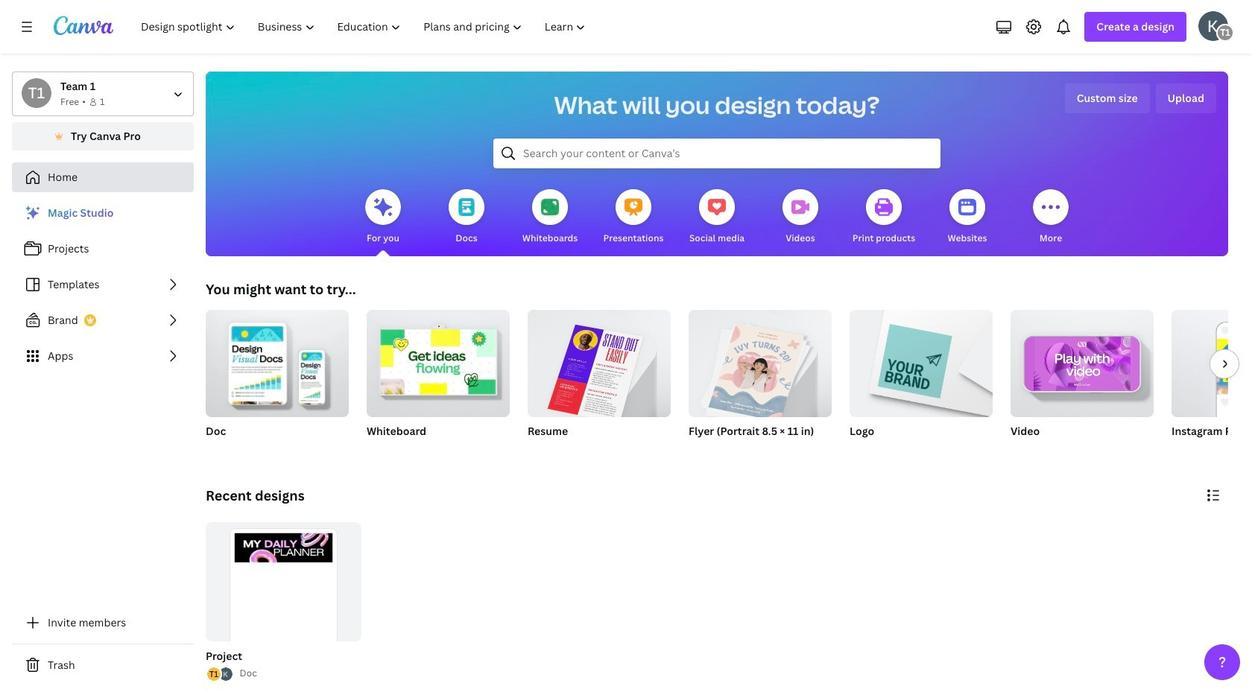 Task type: locate. For each thing, give the bounding box(es) containing it.
0 horizontal spatial list
[[12, 198, 194, 371]]

1 horizontal spatial list
[[206, 667, 234, 683]]

team 1 element inside switch to another team button
[[22, 78, 51, 108]]

0 vertical spatial team 1 image
[[1216, 24, 1234, 42]]

Switch to another team button
[[12, 72, 194, 116]]

0 vertical spatial team 1 element
[[1216, 24, 1234, 42]]

kendall parks image
[[1199, 11, 1228, 41]]

list
[[12, 198, 194, 371], [206, 667, 234, 683]]

1 vertical spatial list
[[206, 667, 234, 683]]

team 1 image
[[1216, 24, 1234, 42], [22, 78, 51, 108]]

team 1 element
[[1216, 24, 1234, 42], [22, 78, 51, 108]]

0 horizontal spatial team 1 element
[[22, 78, 51, 108]]

1 vertical spatial team 1 image
[[22, 78, 51, 108]]

0 horizontal spatial team 1 image
[[22, 78, 51, 108]]

Search search field
[[523, 139, 911, 168]]

1 horizontal spatial team 1 element
[[1216, 24, 1234, 42]]

1 vertical spatial team 1 element
[[22, 78, 51, 108]]

group
[[206, 304, 349, 458], [206, 304, 349, 417], [367, 304, 510, 458], [367, 304, 510, 417], [528, 304, 671, 458], [528, 304, 671, 424], [689, 304, 832, 458], [689, 304, 832, 422], [850, 310, 993, 458], [850, 310, 993, 417], [1011, 310, 1154, 458], [1172, 310, 1252, 458], [203, 523, 361, 683], [206, 523, 361, 681]]

None search field
[[493, 139, 941, 168]]

1 horizontal spatial team 1 image
[[1216, 24, 1234, 42]]

team 1 image inside switch to another team button
[[22, 78, 51, 108]]



Task type: vqa. For each thing, say whether or not it's contained in the screenshot.
Genericname382024 image
no



Task type: describe. For each thing, give the bounding box(es) containing it.
top level navigation element
[[131, 12, 599, 42]]

0 vertical spatial list
[[12, 198, 194, 371]]



